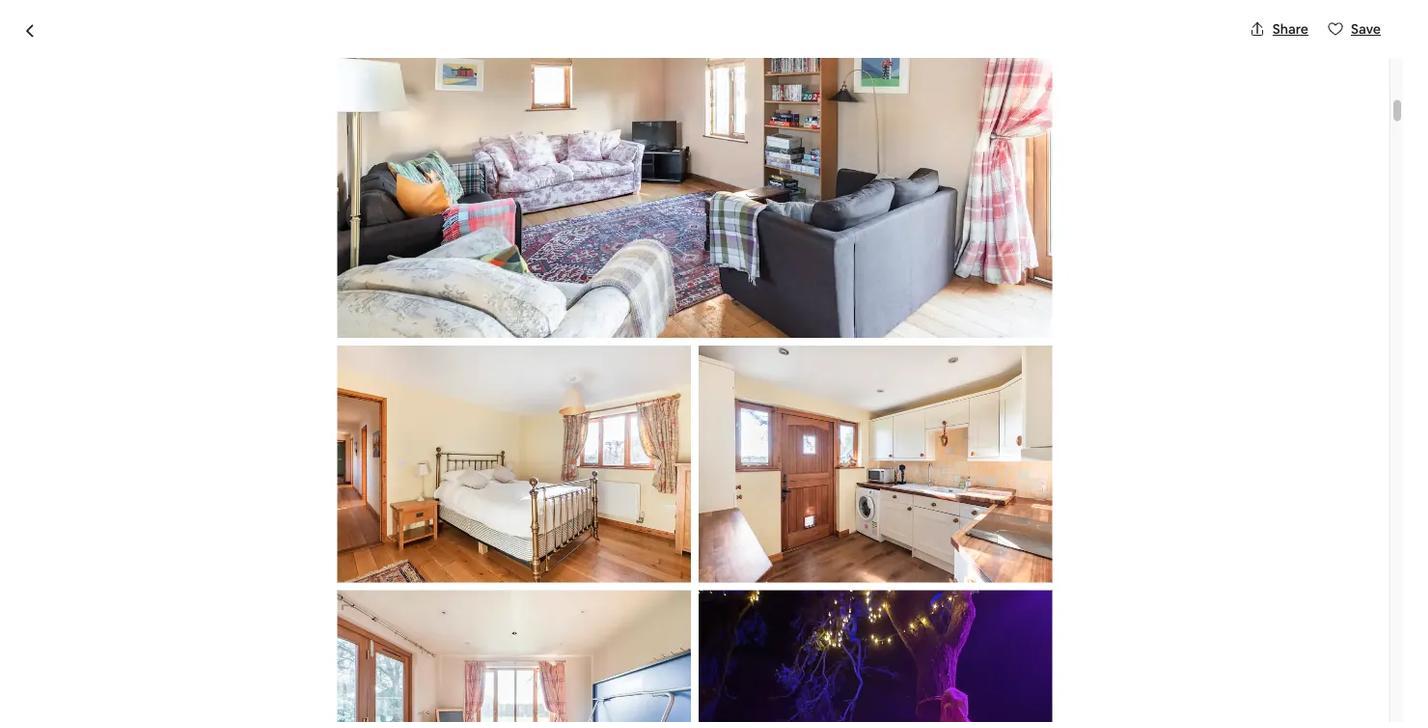 Task type: vqa. For each thing, say whether or not it's contained in the screenshot.
remote
yes



Task type: locate. For each thing, give the bounding box(es) containing it.
baths
[[390, 618, 430, 638]]

dialog containing share
[[0, 0, 1405, 722]]

1 vertical spatial ·
[[371, 618, 375, 638]]

for
[[464, 98, 499, 131], [261, 694, 283, 714]]

helen is a superhost. learn more about helen. image
[[731, 586, 785, 640], [731, 586, 785, 640]]

· right superhost
[[391, 140, 395, 160]]

0 vertical spatial ·
[[391, 140, 395, 160]]

·
[[391, 140, 395, 160], [371, 618, 375, 638]]

games room (includes table football and table tennis) image
[[337, 591, 691, 722], [337, 591, 691, 722]]

for inside barn with hot tub, perfect for get togethers superhost · braiseworth, england, united kingdom
[[464, 98, 499, 131]]

united
[[543, 140, 586, 157]]

rear of the barn at night showing the hot tub and games room behind.
nb this is our old hot tub, in august 2021 we installed a more powerful hot tub with bluetooth- see later photos image
[[703, 183, 965, 369]]

$336
[[899, 610, 949, 637]]

Start your search search field
[[550, 15, 840, 62]]

0 vertical spatial for
[[464, 98, 499, 131]]

1 horizontal spatial for
[[464, 98, 499, 131]]

part of the living room seating area (three sofas, two armchairs), with wifi, games and smart tv. image
[[337, 0, 1053, 338], [337, 0, 1053, 338], [973, 183, 1236, 369]]

new hot tub with bluetooth, so you can play music through the speakers from your phone or ipad. image
[[699, 591, 1053, 722], [699, 591, 1053, 722]]

1 horizontal spatial ·
[[391, 140, 395, 160]]

dialog
[[0, 0, 1405, 722]]

for left "get"
[[464, 98, 499, 131]]

11/10/2023
[[1067, 685, 1134, 702]]

braiseworth, england, united kingdom button
[[402, 137, 647, 160]]

entire home hosted by helen 6 beds · 2 baths
[[154, 584, 441, 638]]

england,
[[485, 140, 540, 157]]

$336 night
[[899, 610, 990, 637]]

remote
[[286, 694, 339, 714]]

· left 2
[[371, 618, 375, 638]]

0 horizontal spatial ·
[[371, 618, 375, 638]]

0 horizontal spatial for
[[261, 694, 283, 714]]

barn
[[154, 98, 208, 131]]

part of the master bedroom with king size bed image
[[337, 346, 691, 583], [337, 346, 691, 583], [973, 377, 1236, 555]]

save button
[[1321, 13, 1389, 45]]

beds
[[332, 618, 368, 638]]

perfect
[[369, 98, 459, 131]]

for right the great
[[261, 694, 283, 714]]

great for remote work
[[216, 694, 379, 714]]

· inside barn with hot tub, perfect for get togethers superhost · braiseworth, england, united kingdom
[[391, 140, 395, 160]]

hot
[[271, 98, 312, 131]]

get
[[505, 98, 545, 131]]

part of the fully fitted kitchen image
[[699, 346, 1053, 583], [699, 346, 1053, 583]]



Task type: describe. For each thing, give the bounding box(es) containing it.
braiseworth,
[[402, 140, 482, 157]]

night
[[953, 616, 990, 636]]

1 vertical spatial for
[[261, 694, 283, 714]]

rear of the barn showing the house, outdoor seating area and hot tub.
nb this is our old hot tub, in august 2021 we installed a more powerful hot tub with bluetooth- see later photos image
[[154, 183, 695, 555]]

entire
[[154, 584, 213, 612]]

work
[[343, 694, 379, 714]]

by helen
[[354, 584, 441, 612]]

share
[[1273, 20, 1309, 38]]

hosted
[[279, 584, 350, 612]]

rear of barn in winter showing the new bluetooth hot tub, large patio and large garden. image
[[703, 377, 965, 555]]

kingdom
[[589, 140, 647, 157]]

share button
[[1242, 13, 1317, 45]]

togethers
[[551, 98, 669, 131]]

home
[[218, 584, 275, 612]]

barn with hot tub, perfect for get togethers superhost · braiseworth, england, united kingdom
[[154, 98, 669, 160]]

6
[[320, 618, 329, 638]]

save
[[1352, 20, 1382, 38]]

· inside entire home hosted by helen 6 beds · 2 baths
[[371, 618, 375, 638]]

great
[[216, 694, 258, 714]]

superhost
[[319, 140, 383, 157]]

with
[[214, 98, 266, 131]]

11/5/2023
[[911, 685, 972, 702]]

2
[[378, 618, 387, 638]]

tub,
[[317, 98, 364, 131]]



